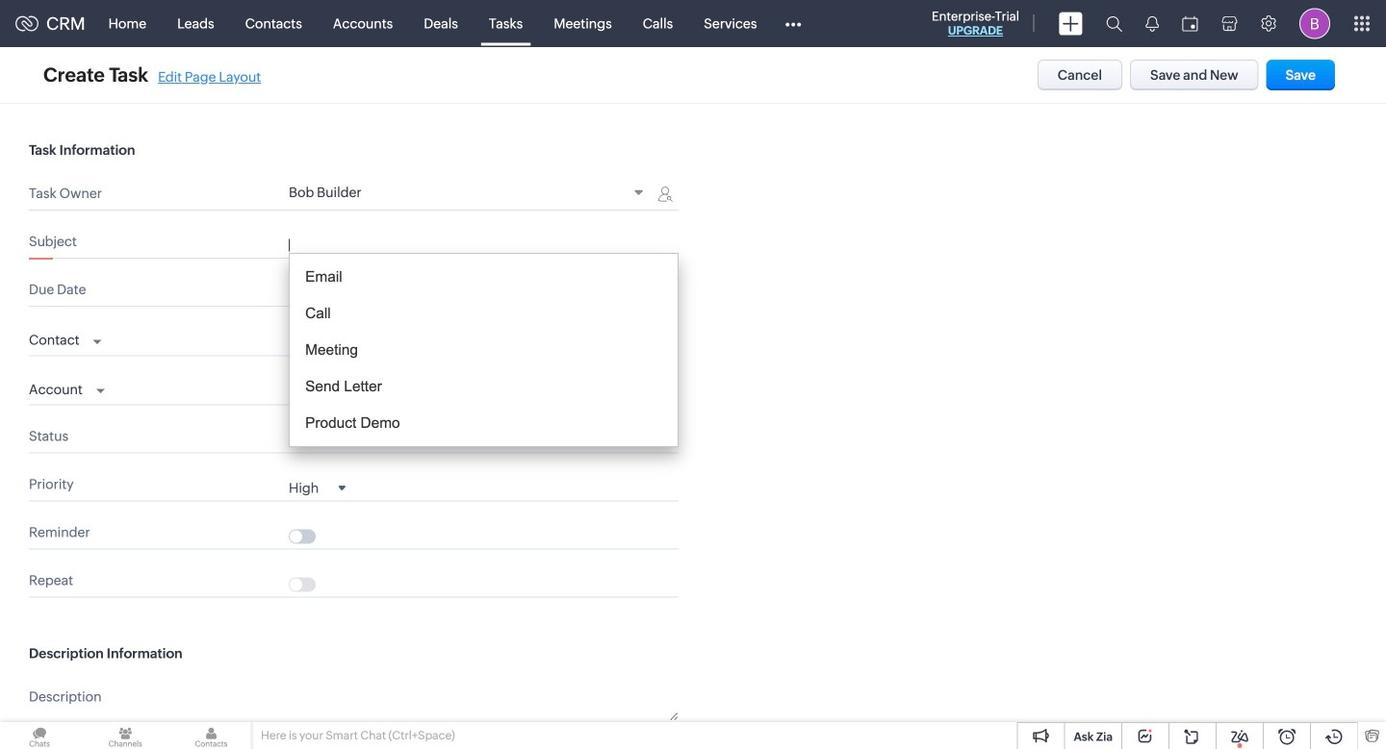 Task type: vqa. For each thing, say whether or not it's contained in the screenshot.
Deal Name Name
no



Task type: describe. For each thing, give the bounding box(es) containing it.
search image
[[1106, 15, 1122, 32]]

create menu element
[[1047, 0, 1094, 47]]

signals image
[[1145, 15, 1159, 32]]

profile element
[[1288, 0, 1342, 47]]

create menu image
[[1059, 12, 1083, 35]]

contacts image
[[172, 723, 251, 750]]

calendar image
[[1182, 16, 1198, 31]]



Task type: locate. For each thing, give the bounding box(es) containing it.
None text field
[[289, 238, 679, 253], [289, 335, 589, 351], [289, 385, 589, 400], [289, 686, 679, 722], [289, 238, 679, 253], [289, 335, 589, 351], [289, 385, 589, 400], [289, 686, 679, 722]]

chats image
[[0, 723, 79, 750]]

mm/dd/yy text field
[[289, 286, 620, 301]]

signals element
[[1134, 0, 1171, 47]]

logo image
[[15, 16, 39, 31]]

Other Modules field
[[772, 8, 814, 39]]

profile image
[[1300, 8, 1330, 39]]

search element
[[1094, 0, 1134, 47]]

channels image
[[86, 723, 165, 750]]

None button
[[1037, 60, 1122, 90], [1130, 60, 1259, 90], [1266, 60, 1335, 90], [1037, 60, 1122, 90], [1130, 60, 1259, 90], [1266, 60, 1335, 90]]

None field
[[289, 185, 650, 203], [29, 328, 102, 351], [29, 377, 105, 400], [289, 480, 346, 496], [289, 185, 650, 203], [29, 328, 102, 351], [29, 377, 105, 400], [289, 480, 346, 496]]



